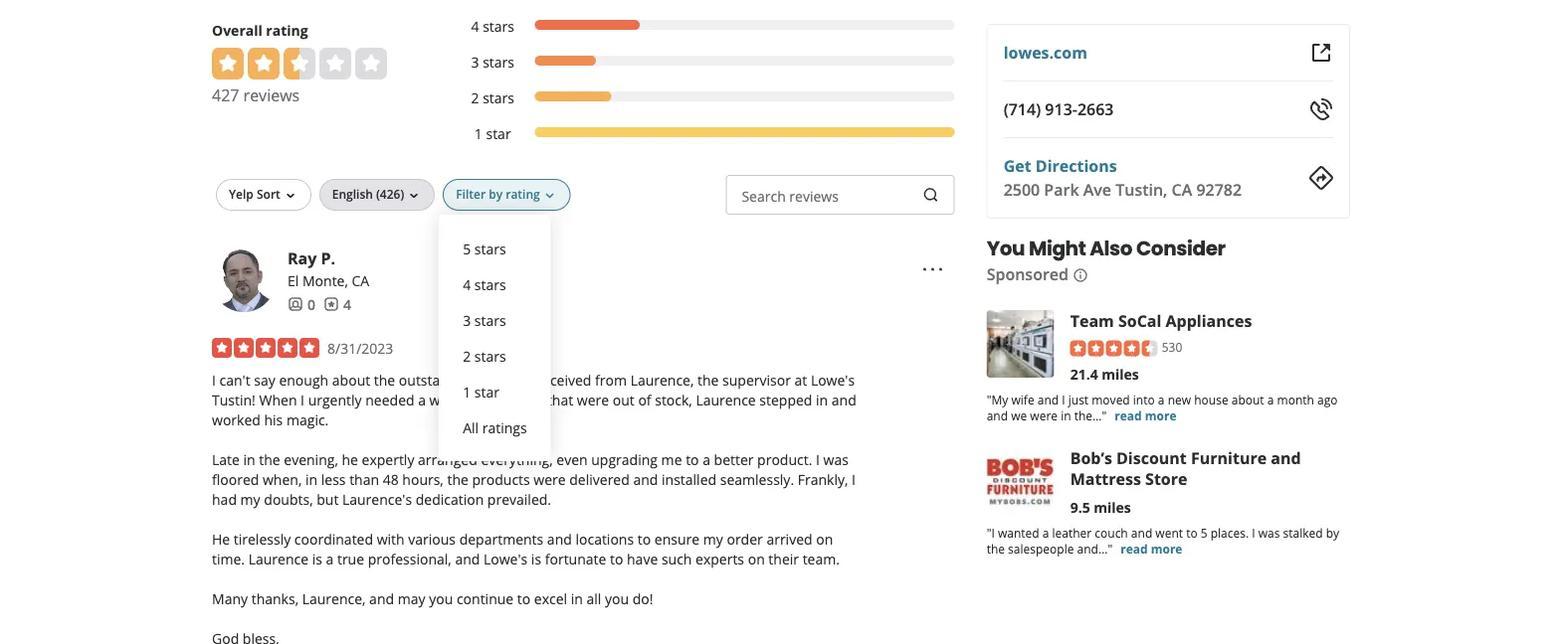Task type: vqa. For each thing, say whether or not it's contained in the screenshot.
rightmost Dance
no



Task type: locate. For each thing, give the bounding box(es) containing it.
the up when,
[[259, 450, 280, 469]]

ensure
[[655, 530, 700, 549]]

0 vertical spatial 2
[[471, 88, 479, 107]]

"my wife and i just moved into a new house about a month ago and we were in the…"
[[987, 392, 1338, 424]]

1 vertical spatial 1
[[463, 383, 471, 401]]

miles down 4.5 star rating image
[[1102, 365, 1139, 384]]

a up installed
[[703, 450, 711, 469]]

couch
[[1095, 525, 1128, 542]]

2 vertical spatial 4
[[343, 295, 351, 314]]

0 horizontal spatial is
[[312, 550, 322, 569]]

3 stars inside 'element'
[[471, 52, 514, 71]]

read more for bob's discount furniture and mattress store
[[1121, 541, 1183, 558]]

team socal appliances image
[[987, 311, 1055, 378]]

i
[[212, 371, 216, 390], [529, 371, 533, 390], [301, 391, 305, 409], [1062, 392, 1066, 408], [816, 450, 820, 469], [852, 470, 856, 489], [1252, 525, 1256, 542]]

1 vertical spatial by
[[1326, 525, 1340, 542]]

1 up the filter
[[475, 124, 483, 143]]

2 16 chevron down v2 image from the left
[[542, 188, 558, 204]]

4
[[471, 16, 479, 35], [463, 275, 471, 294], [343, 295, 351, 314]]

service
[[481, 371, 526, 390]]

when,
[[263, 470, 302, 489]]

16 info v2 image
[[1073, 268, 1089, 283]]

1 star inside 'button'
[[463, 383, 500, 401]]

lowe's
[[811, 371, 855, 390], [484, 550, 528, 569]]

were right we
[[1030, 408, 1058, 424]]

1 vertical spatial miles
[[1094, 498, 1131, 517]]

may
[[398, 590, 426, 609]]

read more up discount
[[1115, 408, 1177, 424]]

dedication
[[416, 490, 484, 509]]

0 vertical spatial read more
[[1115, 408, 1177, 424]]

5 stars
[[463, 239, 506, 258]]

departments
[[459, 530, 544, 549]]

a right into
[[1158, 392, 1165, 408]]

1 vertical spatial was
[[1259, 525, 1280, 542]]

professional,
[[368, 550, 452, 569]]

about right house in the bottom of the page
[[1232, 392, 1265, 408]]

1 vertical spatial reviews
[[790, 187, 839, 205]]

3 inside button
[[463, 311, 471, 330]]

913-
[[1045, 99, 1078, 120]]

a inside he tirelessly coordinated with various departments and locations to ensure my order arrived on time. laurence is a true professional, and lowe's is fortunate to have such experts on their team.
[[326, 550, 334, 569]]

is left fortunate
[[531, 550, 542, 569]]

0 horizontal spatial by
[[489, 186, 503, 202]]

1 vertical spatial ca
[[352, 271, 369, 290]]

enough
[[279, 371, 329, 390]]

was
[[824, 450, 849, 469], [1259, 525, 1280, 542]]

and right "wife"
[[1038, 392, 1059, 408]]

and down upgrading
[[633, 470, 658, 489]]

0 vertical spatial 3
[[471, 52, 479, 71]]

were inside late in the evening, he expertly arranged everything, even upgrading me to a better product. i was floored when, in less than 48 hours, the products were delivered and installed seamlessly. frankly, i had my doubts, but laurence's dedication prevailed.
[[534, 470, 566, 489]]

a inside late in the evening, he expertly arranged everything, even upgrading me to a better product. i was floored when, in less than 48 hours, the products were delivered and installed seamlessly. frankly, i had my doubts, but laurence's dedication prevailed.
[[703, 450, 711, 469]]

0 horizontal spatial were
[[534, 470, 566, 489]]

0 horizontal spatial about
[[332, 371, 370, 390]]

i inside the "i wanted a leather couch and went to 5 places. i was stalked by the salespeople and…"
[[1252, 525, 1256, 542]]

were down the from
[[577, 391, 609, 409]]

salespeople
[[1008, 541, 1074, 558]]

star up all ratings
[[475, 383, 500, 401]]

4 inside button
[[463, 275, 471, 294]]

continue
[[457, 590, 514, 609]]

el
[[288, 271, 299, 290]]

1 for filter reviews by 1 star rating element
[[475, 124, 483, 143]]

1 vertical spatial rating
[[506, 186, 540, 202]]

"i
[[987, 525, 995, 542]]

5 left the 'places.'
[[1201, 525, 1208, 542]]

on down order
[[748, 550, 765, 569]]

was left stalked
[[1259, 525, 1280, 542]]

read left the went
[[1121, 541, 1148, 558]]

2 you from the left
[[605, 590, 629, 609]]

3 stars inside button
[[463, 311, 506, 330]]

to inside the "i wanted a leather couch and went to 5 places. i was stalked by the salespeople and…"
[[1186, 525, 1198, 542]]

house
[[1194, 392, 1229, 408]]

and down departments
[[455, 550, 480, 569]]

furniture
[[1191, 448, 1267, 469]]

you
[[429, 590, 453, 609], [605, 590, 629, 609]]

star for filter reviews by 1 star rating element
[[486, 124, 511, 143]]

16 chevron down v2 image inside filter by rating dropdown button
[[542, 188, 558, 204]]

0 vertical spatial 2 stars
[[471, 88, 514, 107]]

the inside the "i wanted a leather couch and went to 5 places. i was stalked by the salespeople and…"
[[987, 541, 1005, 558]]

you might also consider
[[987, 235, 1226, 263]]

in right late
[[243, 450, 255, 469]]

5
[[463, 239, 471, 258], [1201, 525, 1208, 542]]

i right the 'places.'
[[1252, 525, 1256, 542]]

a down coordinated on the bottom of page
[[326, 550, 334, 569]]

the left salespeople
[[987, 541, 1005, 558]]

in right stepped
[[816, 391, 828, 409]]

1 up all at the bottom left
[[463, 383, 471, 401]]

in left the…"
[[1061, 408, 1071, 424]]

lowe's down departments
[[484, 550, 528, 569]]

0 vertical spatial 5
[[463, 239, 471, 258]]

star inside the 1 star 'button'
[[475, 383, 500, 401]]

2500
[[1004, 179, 1040, 201]]

to up installed
[[686, 450, 699, 469]]

1 horizontal spatial 16 chevron down v2 image
[[542, 188, 558, 204]]

1 horizontal spatial rating
[[506, 186, 540, 202]]

on up team.
[[816, 530, 833, 549]]

less
[[321, 470, 346, 489]]

0 horizontal spatial 16 chevron down v2 image
[[282, 188, 298, 204]]

2 stars inside "button"
[[463, 347, 506, 366]]

0 horizontal spatial 1
[[463, 383, 471, 401]]

1 horizontal spatial on
[[816, 530, 833, 549]]

16 chevron down v2 image
[[282, 188, 298, 204], [542, 188, 558, 204]]

consider
[[1137, 235, 1226, 263]]

at
[[795, 371, 807, 390]]

might
[[1029, 235, 1086, 263]]

1 vertical spatial read more link
[[1121, 541, 1183, 558]]

laurence, up stock,
[[631, 371, 694, 390]]

search
[[742, 187, 786, 205]]

16 chevron down v2 image right sort
[[282, 188, 298, 204]]

arranged
[[418, 450, 477, 469]]

you right may at left
[[429, 590, 453, 609]]

rating right the filter
[[506, 186, 540, 202]]

ca left 92782
[[1172, 179, 1193, 201]]

0 horizontal spatial ca
[[352, 271, 369, 290]]

0 horizontal spatial my
[[240, 490, 260, 509]]

read more link right the and…"
[[1121, 541, 1183, 558]]

i up the frankly,
[[816, 450, 820, 469]]

by
[[489, 186, 503, 202], [1326, 525, 1340, 542]]

laurence inside he tirelessly coordinated with various departments and locations to ensure my order arrived on time. laurence is a true professional, and lowe's is fortunate to have such experts on their team.
[[249, 550, 309, 569]]

stars inside button
[[475, 275, 506, 294]]

i left just on the right of the page
[[1062, 392, 1066, 408]]

park
[[1044, 179, 1079, 201]]

24 directions v2 image
[[1310, 166, 1334, 190]]

0 horizontal spatial 5
[[463, 239, 471, 258]]

1 star button
[[455, 374, 535, 410]]

laurence,
[[631, 371, 694, 390], [302, 590, 366, 609]]

1 vertical spatial my
[[703, 530, 723, 549]]

0 vertical spatial about
[[332, 371, 370, 390]]

2 stars up filter by rating
[[471, 88, 514, 107]]

laurence's
[[342, 490, 412, 509]]

1 horizontal spatial lowe's
[[811, 371, 855, 390]]

fortunate
[[545, 550, 606, 569]]

and inside late in the evening, he expertly arranged everything, even upgrading me to a better product. i was floored when, in less than 48 hours, the products were delivered and installed seamlessly. frankly, i had my doubts, but laurence's dedication prevailed.
[[633, 470, 658, 489]]

0 vertical spatial ca
[[1172, 179, 1193, 201]]

read right the…"
[[1115, 408, 1142, 424]]

1 horizontal spatial 1
[[475, 124, 483, 143]]

1 vertical spatial 4 stars
[[463, 275, 506, 294]]

yelp sort button
[[216, 179, 311, 211]]

0 vertical spatial 4 stars
[[471, 16, 514, 35]]

0 vertical spatial more
[[1145, 408, 1177, 424]]

2 inside "button"
[[463, 347, 471, 366]]

is down coordinated on the bottom of page
[[312, 550, 322, 569]]

1 horizontal spatial was
[[1259, 525, 1280, 542]]

tustin!
[[212, 391, 256, 409]]

to right the went
[[1186, 525, 1198, 542]]

you right all
[[605, 590, 629, 609]]

21.4 miles
[[1071, 365, 1139, 384]]

1 vertical spatial lowe's
[[484, 550, 528, 569]]

by right the filter
[[489, 186, 503, 202]]

16 chevron down v2 image right filter by rating
[[542, 188, 558, 204]]

4 stars
[[471, 16, 514, 35], [463, 275, 506, 294]]

stock,
[[655, 391, 692, 409]]

lowe's inside he tirelessly coordinated with various departments and locations to ensure my order arrived on time. laurence is a true professional, and lowe's is fortunate to have such experts on their team.
[[484, 550, 528, 569]]

1 star for filter reviews by 1 star rating element
[[475, 124, 511, 143]]

all ratings
[[463, 418, 527, 437]]

and right furniture
[[1271, 448, 1301, 469]]

1 horizontal spatial my
[[703, 530, 723, 549]]

1 horizontal spatial reviews
[[790, 187, 839, 205]]

1 horizontal spatial ca
[[1172, 179, 1193, 201]]

my inside late in the evening, he expertly arranged everything, even upgrading me to a better product. i was floored when, in less than 48 hours, the products were delivered and installed seamlessly. frankly, i had my doubts, but laurence's dedication prevailed.
[[240, 490, 260, 509]]

1 vertical spatial read
[[1121, 541, 1148, 558]]

about inside ""my wife and i just moved into a new house about a month ago and we were in the…""
[[1232, 392, 1265, 408]]

0 horizontal spatial reviews
[[243, 85, 300, 106]]

lowes.com
[[1004, 42, 1088, 63]]

more right the 'couch'
[[1151, 541, 1183, 558]]

"my
[[987, 392, 1009, 408]]

0 vertical spatial laurence
[[696, 391, 756, 409]]

1 vertical spatial 2 stars
[[463, 347, 506, 366]]

menu image
[[921, 258, 945, 282]]

1 horizontal spatial were
[[577, 391, 609, 409]]

2 horizontal spatial were
[[1030, 408, 1058, 424]]

more for bob's discount furniture and mattress store
[[1151, 541, 1183, 558]]

16 chevron down v2 image inside yelp sort popup button
[[282, 188, 298, 204]]

  text field
[[726, 175, 955, 215]]

1 you from the left
[[429, 590, 453, 609]]

2
[[471, 88, 479, 107], [463, 347, 471, 366]]

1 vertical spatial read more
[[1121, 541, 1183, 558]]

my down 'floored'
[[240, 490, 260, 509]]

a left leather
[[1043, 525, 1049, 542]]

get
[[1004, 155, 1032, 177]]

1 vertical spatial 3
[[463, 311, 471, 330]]

5 inside the "i wanted a leather couch and went to 5 places. i was stalked by the salespeople and…"
[[1201, 525, 1208, 542]]

about up urgently
[[332, 371, 370, 390]]

24 phone v2 image
[[1310, 98, 1334, 121]]

thanks,
[[252, 590, 299, 609]]

miles
[[1102, 365, 1139, 384], [1094, 498, 1131, 517]]

1
[[475, 124, 483, 143], [463, 383, 471, 401]]

sort
[[257, 186, 280, 202]]

laurence, inside i can't say enough about the outstanding service i received from laurence, the supervisor at lowe's tustin! when i urgently needed a washer and dryer that were out of stock, laurence stepped in and worked his magic.
[[631, 371, 694, 390]]

0 vertical spatial 1
[[475, 124, 483, 143]]

1 horizontal spatial laurence
[[696, 391, 756, 409]]

read more right the and…"
[[1121, 541, 1183, 558]]

0 vertical spatial 4
[[471, 16, 479, 35]]

late
[[212, 450, 240, 469]]

1 star up filter by rating
[[475, 124, 511, 143]]

1 vertical spatial more
[[1151, 541, 1183, 558]]

yelp
[[229, 186, 254, 202]]

0 horizontal spatial lowe's
[[484, 550, 528, 569]]

and up fortunate
[[547, 530, 572, 549]]

places.
[[1211, 525, 1249, 542]]

in
[[816, 391, 828, 409], [1061, 408, 1071, 424], [243, 450, 255, 469], [306, 470, 318, 489], [571, 590, 583, 609]]

2 for 2 stars "button"
[[463, 347, 471, 366]]

were inside i can't say enough about the outstanding service i received from laurence, the supervisor at lowe's tustin! when i urgently needed a washer and dryer that were out of stock, laurence stepped in and worked his magic.
[[577, 391, 609, 409]]

search image
[[923, 187, 939, 203]]

1 vertical spatial 3 stars
[[463, 311, 506, 330]]

a down outstanding at the bottom left of page
[[418, 391, 426, 409]]

and left may at left
[[369, 590, 394, 609]]

and left the went
[[1131, 525, 1153, 542]]

0 vertical spatial by
[[489, 186, 503, 202]]

the up needed
[[374, 371, 395, 390]]

1 vertical spatial 4
[[463, 275, 471, 294]]

3 for the 3 stars button
[[463, 311, 471, 330]]

reviews element
[[323, 295, 351, 314]]

laurence down "tirelessly"
[[249, 550, 309, 569]]

were down "even"
[[534, 470, 566, 489]]

read more link up discount
[[1115, 408, 1177, 424]]

1 inside 'button'
[[463, 383, 471, 401]]

1 vertical spatial 5
[[1201, 525, 1208, 542]]

about inside i can't say enough about the outstanding service i received from laurence, the supervisor at lowe's tustin! when i urgently needed a washer and dryer that were out of stock, laurence stepped in and worked his magic.
[[332, 371, 370, 390]]

0 vertical spatial 3 stars
[[471, 52, 514, 71]]

floored
[[212, 470, 259, 489]]

0 vertical spatial reviews
[[243, 85, 300, 106]]

laurence, down the true
[[302, 590, 366, 609]]

1 horizontal spatial about
[[1232, 392, 1265, 408]]

were
[[577, 391, 609, 409], [1030, 408, 1058, 424], [534, 470, 566, 489]]

4 stars for filter reviews by 4 stars rating element
[[471, 16, 514, 35]]

on
[[816, 530, 833, 549], [748, 550, 765, 569]]

stars for "filter reviews by 2 stars rating" element
[[483, 88, 514, 107]]

true
[[337, 550, 364, 569]]

0 vertical spatial read
[[1115, 408, 1142, 424]]

1 vertical spatial about
[[1232, 392, 1265, 408]]

1 horizontal spatial 5
[[1201, 525, 1208, 542]]

2 up the filter
[[471, 88, 479, 107]]

1 16 chevron down v2 image from the left
[[282, 188, 298, 204]]

1 horizontal spatial you
[[605, 590, 629, 609]]

5 stars button
[[455, 231, 535, 267]]

and…"
[[1077, 541, 1113, 558]]

english (426)
[[332, 186, 404, 202]]

and inside the bob's discount furniture and mattress store 9.5 miles
[[1271, 448, 1301, 469]]

0 vertical spatial my
[[240, 490, 260, 509]]

star for the 1 star 'button'
[[475, 383, 500, 401]]

stars for 4 stars button at the top left of page
[[475, 275, 506, 294]]

0 horizontal spatial on
[[748, 550, 765, 569]]

0 vertical spatial 1 star
[[475, 124, 511, 143]]

rating up 2.5 star rating image
[[266, 20, 308, 39]]

were for stepped
[[577, 391, 609, 409]]

4 stars inside button
[[463, 275, 506, 294]]

a left month
[[1268, 392, 1274, 408]]

5 up 4 stars button at the top left of page
[[463, 239, 471, 258]]

was up the frankly,
[[824, 450, 849, 469]]

2663
[[1078, 99, 1114, 120]]

3 stars
[[471, 52, 514, 71], [463, 311, 506, 330]]

and down service on the left of the page
[[480, 391, 505, 409]]

0 horizontal spatial laurence,
[[302, 590, 366, 609]]

the up dedication
[[447, 470, 469, 489]]

by inside the "i wanted a leather couch and went to 5 places. i was stalked by the salespeople and…"
[[1326, 525, 1340, 542]]

8/31/2023
[[327, 339, 393, 358]]

0 vertical spatial read more link
[[1115, 408, 1177, 424]]

were for frankly,
[[534, 470, 566, 489]]

1 vertical spatial star
[[475, 383, 500, 401]]

0 vertical spatial laurence,
[[631, 371, 694, 390]]

1 horizontal spatial is
[[531, 550, 542, 569]]

2.5 star rating image
[[212, 48, 387, 80]]

0 vertical spatial was
[[824, 450, 849, 469]]

0 vertical spatial rating
[[266, 20, 308, 39]]

all
[[587, 590, 602, 609]]

miles up the 'couch'
[[1094, 498, 1131, 517]]

1 vertical spatial 1 star
[[463, 383, 500, 401]]

laurence down 'supervisor'
[[696, 391, 756, 409]]

2 stars
[[471, 88, 514, 107], [463, 347, 506, 366]]

read for bob's discount furniture and mattress store
[[1121, 541, 1148, 558]]

0 horizontal spatial laurence
[[249, 550, 309, 569]]

reviews right search in the top of the page
[[790, 187, 839, 205]]

2 stars for 2 stars "button"
[[463, 347, 506, 366]]

ca
[[1172, 179, 1193, 201], [352, 271, 369, 290]]

0 horizontal spatial you
[[429, 590, 453, 609]]

lowe's right at at right bottom
[[811, 371, 855, 390]]

everything,
[[481, 450, 553, 469]]

stars inside "button"
[[475, 347, 506, 366]]

"i wanted a leather couch and went to 5 places. i was stalked by the salespeople and…"
[[987, 525, 1340, 558]]

2 is from the left
[[531, 550, 542, 569]]

reviews down 2.5 star rating image
[[243, 85, 300, 106]]

ca right monte,
[[352, 271, 369, 290]]

team socal appliances link
[[1071, 310, 1252, 331]]

when
[[259, 391, 297, 409]]

a inside the "i wanted a leather couch and went to 5 places. i was stalked by the salespeople and…"
[[1043, 525, 1049, 542]]

my up the experts
[[703, 530, 723, 549]]

i inside ""my wife and i just moved into a new house about a month ago and we were in the…""
[[1062, 392, 1066, 408]]

48
[[383, 470, 399, 489]]

1 vertical spatial laurence
[[249, 550, 309, 569]]

stars inside 'element'
[[483, 52, 514, 71]]

1 star up all at the bottom left
[[463, 383, 500, 401]]

to
[[686, 450, 699, 469], [1186, 525, 1198, 542], [638, 530, 651, 549], [610, 550, 623, 569], [517, 590, 531, 609]]

star up filter by rating
[[486, 124, 511, 143]]

3 inside 'element'
[[471, 52, 479, 71]]

filter reviews by 3 stars rating element
[[451, 52, 955, 72]]

0 vertical spatial lowe's
[[811, 371, 855, 390]]

1 horizontal spatial by
[[1326, 525, 1340, 542]]

ca inside "get directions 2500 park ave tustin, ca 92782"
[[1172, 179, 1193, 201]]

washer
[[430, 391, 477, 409]]

1 vertical spatial on
[[748, 550, 765, 569]]

2 up outstanding at the bottom left of page
[[463, 347, 471, 366]]

more up discount
[[1145, 408, 1177, 424]]

you
[[987, 235, 1025, 263]]

2 stars up service on the left of the page
[[463, 347, 506, 366]]

by right stalked
[[1326, 525, 1340, 542]]

1 horizontal spatial laurence,
[[631, 371, 694, 390]]

0 horizontal spatial was
[[824, 450, 849, 469]]

ray p. el monte, ca
[[288, 248, 369, 290]]

1 vertical spatial 2
[[463, 347, 471, 366]]

3 for filter reviews by 3 stars rating 'element'
[[471, 52, 479, 71]]

0 vertical spatial on
[[816, 530, 833, 549]]

0 vertical spatial star
[[486, 124, 511, 143]]

star inside filter reviews by 1 star rating element
[[486, 124, 511, 143]]



Task type: describe. For each thing, give the bounding box(es) containing it.
16 chevron down v2 image for yelp sort
[[282, 188, 298, 204]]

do!
[[633, 590, 653, 609]]

(714) 913-2663
[[1004, 99, 1114, 120]]

4 stars button
[[455, 267, 535, 302]]

4 for 4 stars button at the top left of page
[[463, 275, 471, 294]]

24 external link v2 image
[[1310, 41, 1334, 65]]

laurence inside i can't say enough about the outstanding service i received from laurence, the supervisor at lowe's tustin! when i urgently needed a washer and dryer that were out of stock, laurence stepped in and worked his magic.
[[696, 391, 756, 409]]

many
[[212, 590, 248, 609]]

1 star for the 1 star 'button'
[[463, 383, 500, 401]]

arrived
[[767, 530, 813, 549]]

ca inside the ray p. el monte, ca
[[352, 271, 369, 290]]

was inside the "i wanted a leather couch and went to 5 places. i was stalked by the salespeople and…"
[[1259, 525, 1280, 542]]

from
[[595, 371, 627, 390]]

such
[[662, 550, 692, 569]]

and inside the "i wanted a leather couch and went to 5 places. i was stalked by the salespeople and…"
[[1131, 525, 1153, 542]]

2 stars for "filter reviews by 2 stars rating" element
[[471, 88, 514, 107]]

in inside ""my wife and i just moved into a new house about a month ago and we were in the…""
[[1061, 408, 1071, 424]]

to left excel
[[517, 590, 531, 609]]

reviews for 427 reviews
[[243, 85, 300, 106]]

get directions 2500 park ave tustin, ca 92782
[[1004, 155, 1242, 201]]

he
[[212, 530, 230, 549]]

filter by rating button
[[443, 179, 571, 211]]

read more link for team socal appliances
[[1115, 408, 1177, 424]]

read more link for bob's discount furniture and mattress store
[[1121, 541, 1183, 558]]

urgently
[[308, 391, 362, 409]]

was inside late in the evening, he expertly arranged everything, even upgrading me to a better product. i was floored when, in less than 48 hours, the products were delivered and installed seamlessly. frankly, i had my doubts, but laurence's dedication prevailed.
[[824, 450, 849, 469]]

lowes.com link
[[1004, 42, 1088, 63]]

sponsored
[[987, 264, 1069, 285]]

i left 'can't'
[[212, 371, 216, 390]]

bob's discount furniture and mattress store image
[[987, 448, 1055, 516]]

dryer
[[509, 391, 544, 409]]

9.5
[[1071, 498, 1090, 517]]

lowe's inside i can't say enough about the outstanding service i received from laurence, the supervisor at lowe's tustin! when i urgently needed a washer and dryer that were out of stock, laurence stepped in and worked his magic.
[[811, 371, 855, 390]]

have
[[627, 550, 658, 569]]

team
[[1071, 310, 1114, 331]]

he tirelessly coordinated with various departments and locations to ensure my order arrived on time. laurence is a true professional, and lowe's is fortunate to have such experts on their team.
[[212, 530, 840, 569]]

i up dryer
[[529, 371, 533, 390]]

filter
[[456, 186, 486, 202]]

various
[[408, 530, 456, 549]]

4 for filter reviews by 4 stars rating element
[[471, 16, 479, 35]]

filter reviews by 2 stars rating element
[[451, 87, 955, 107]]

better
[[714, 450, 754, 469]]

4 stars for 4 stars button at the top left of page
[[463, 275, 506, 294]]

seamlessly.
[[720, 470, 794, 489]]

ratings
[[482, 418, 527, 437]]

say
[[254, 371, 275, 390]]

yelp sort
[[229, 186, 280, 202]]

overall rating
[[212, 20, 308, 39]]

magic.
[[287, 410, 329, 429]]

more for team socal appliances
[[1145, 408, 1177, 424]]

ray p. link
[[288, 248, 335, 269]]

moved
[[1092, 392, 1130, 408]]

1 for the 1 star 'button'
[[463, 383, 471, 401]]

his
[[264, 410, 283, 429]]

16 chevron down v2 image for filter by rating
[[542, 188, 558, 204]]

stalked
[[1283, 525, 1323, 542]]

photo of ray p. image
[[212, 249, 276, 312]]

my inside he tirelessly coordinated with various departments and locations to ensure my order arrived on time. laurence is a true professional, and lowe's is fortunate to have such experts on their team.
[[703, 530, 723, 549]]

ray
[[288, 248, 317, 269]]

3 stars button
[[455, 302, 535, 338]]

filter by rating
[[456, 186, 540, 202]]

reviews for search reviews
[[790, 187, 839, 205]]

rating inside dropdown button
[[506, 186, 540, 202]]

0 horizontal spatial rating
[[266, 20, 308, 39]]

16 friends v2 image
[[288, 297, 304, 313]]

coordinated
[[294, 530, 373, 549]]

delivered
[[570, 470, 630, 489]]

3 stars for filter reviews by 3 stars rating 'element'
[[471, 52, 514, 71]]

in down evening,
[[306, 470, 318, 489]]

stars for filter reviews by 3 stars rating 'element'
[[483, 52, 514, 71]]

even
[[557, 450, 588, 469]]

0 vertical spatial miles
[[1102, 365, 1139, 384]]

installed
[[662, 470, 717, 489]]

427 reviews
[[212, 85, 300, 106]]

outstanding
[[399, 371, 477, 390]]

all
[[463, 418, 479, 437]]

miles inside the bob's discount furniture and mattress store 9.5 miles
[[1094, 498, 1131, 517]]

read more for team socal appliances
[[1115, 408, 1177, 424]]

stars for 2 stars "button"
[[475, 347, 506, 366]]

a inside i can't say enough about the outstanding service i received from laurence, the supervisor at lowe's tustin! when i urgently needed a washer and dryer that were out of stock, laurence stepped in and worked his magic.
[[418, 391, 426, 409]]

3 stars for the 3 stars button
[[463, 311, 506, 330]]

1 is from the left
[[312, 550, 322, 569]]

just
[[1069, 392, 1089, 408]]

order
[[727, 530, 763, 549]]

4 inside 'reviews' element
[[343, 295, 351, 314]]

evening,
[[284, 450, 338, 469]]

needed
[[365, 391, 415, 409]]

prevailed.
[[488, 490, 551, 509]]

overall
[[212, 20, 262, 39]]

in inside i can't say enough about the outstanding service i received from laurence, the supervisor at lowe's tustin! when i urgently needed a washer and dryer that were out of stock, laurence stepped in and worked his magic.
[[816, 391, 828, 409]]

and right stepped
[[832, 391, 857, 409]]

to inside late in the evening, he expertly arranged everything, even upgrading me to a better product. i was floored when, in less than 48 hours, the products were delivered and installed seamlessly. frankly, i had my doubts, but laurence's dedication prevailed.
[[686, 450, 699, 469]]

into
[[1133, 392, 1155, 408]]

out
[[613, 391, 635, 409]]

filter reviews by 4 stars rating element
[[451, 16, 955, 36]]

than
[[349, 470, 379, 489]]

appliances
[[1166, 310, 1252, 331]]

experts
[[696, 550, 744, 569]]

16 review v2 image
[[323, 297, 339, 313]]

of
[[638, 391, 651, 409]]

21.4
[[1071, 365, 1098, 384]]

in left all
[[571, 590, 583, 609]]

me
[[661, 450, 682, 469]]

doubts,
[[264, 490, 313, 509]]

to up have
[[638, 530, 651, 549]]

the left 'supervisor'
[[698, 371, 719, 390]]

worked
[[212, 410, 261, 429]]

1 vertical spatial laurence,
[[302, 590, 366, 609]]

english (426) button
[[319, 179, 435, 211]]

stars for filter reviews by 4 stars rating element
[[483, 16, 514, 35]]

i right the frankly,
[[852, 470, 856, 489]]

4.5 star rating image
[[1071, 341, 1158, 357]]

and left we
[[987, 408, 1008, 424]]

directions
[[1036, 155, 1117, 177]]

that
[[547, 391, 573, 409]]

5 inside button
[[463, 239, 471, 258]]

stars for the 3 stars button
[[475, 311, 506, 330]]

read for team socal appliances
[[1115, 408, 1142, 424]]

with
[[377, 530, 405, 549]]

the…"
[[1075, 408, 1107, 424]]

stepped
[[760, 391, 813, 409]]

16 chevron down v2 image
[[406, 188, 422, 204]]

by inside dropdown button
[[489, 186, 503, 202]]

friends element
[[288, 295, 315, 314]]

frankly,
[[798, 470, 848, 489]]

bob's discount furniture and mattress store link
[[1071, 448, 1301, 490]]

search reviews
[[742, 187, 839, 205]]

stars for 5 stars button
[[475, 239, 506, 258]]

2 for "filter reviews by 2 stars rating" element
[[471, 88, 479, 107]]

store
[[1146, 469, 1188, 490]]

but
[[317, 490, 339, 509]]

month
[[1277, 392, 1315, 408]]

427
[[212, 85, 239, 106]]

to down locations
[[610, 550, 623, 569]]

bob's
[[1071, 448, 1113, 469]]

products
[[472, 470, 530, 489]]

filter reviews by 1 star rating element
[[451, 123, 955, 143]]

mattress
[[1071, 469, 1141, 490]]

excel
[[534, 590, 567, 609]]

supervisor
[[723, 371, 791, 390]]

5 star rating image
[[212, 338, 319, 358]]

i down the enough at the left bottom of the page
[[301, 391, 305, 409]]

were inside ""my wife and i just moved into a new house about a month ago and we were in the…""
[[1030, 408, 1058, 424]]



